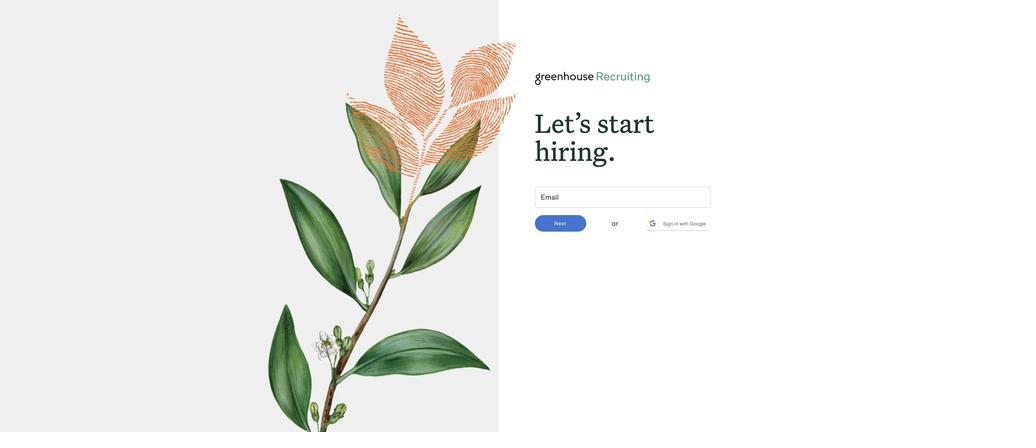 Task type: locate. For each thing, give the bounding box(es) containing it.
Email email field
[[535, 186, 711, 208]]

let's start hiring.
[[535, 106, 655, 168]]

or
[[612, 219, 619, 228]]

next button
[[535, 215, 587, 232]]

hiring.
[[535, 134, 617, 168]]



Task type: describe. For each thing, give the bounding box(es) containing it.
let's
[[535, 106, 592, 140]]

next
[[555, 221, 567, 226]]

start
[[598, 106, 655, 140]]



Task type: vqa. For each thing, say whether or not it's contained in the screenshot.
this's candidate
no



